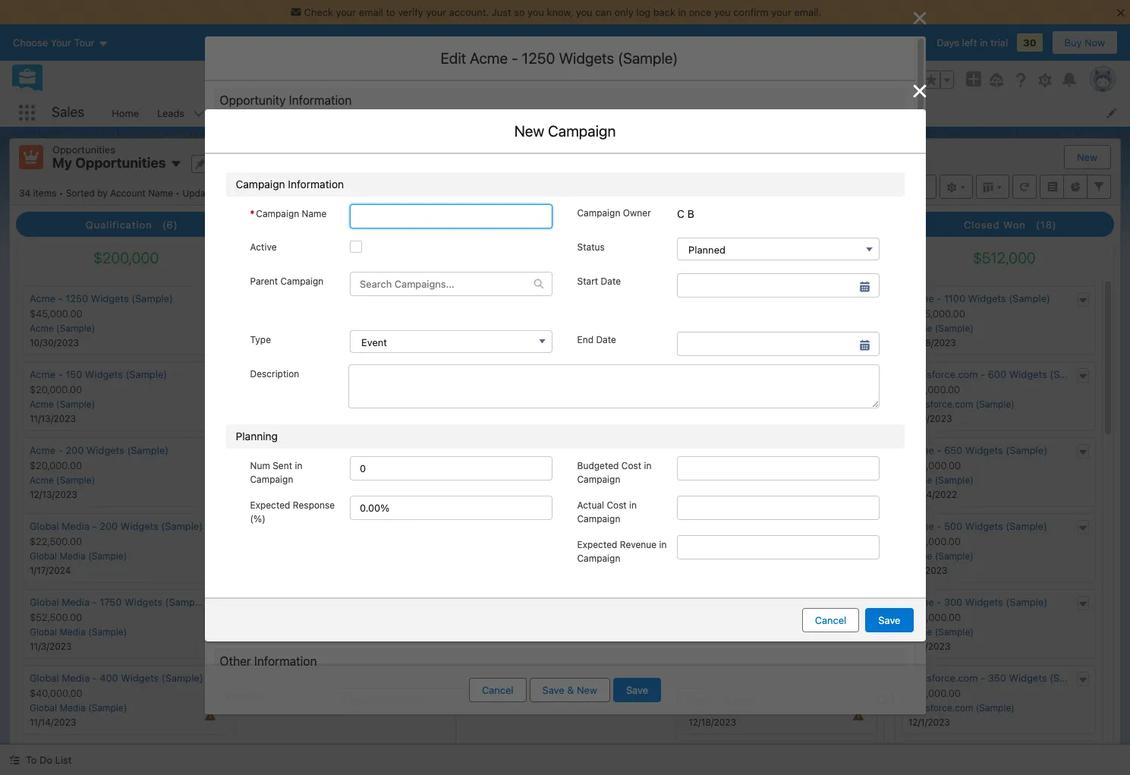 Task type: describe. For each thing, give the bounding box(es) containing it.
campaign owner for completed
[[577, 207, 651, 219]]

expected response (%) for planned
[[250, 499, 335, 524]]

expected revenue in campaign for completed
[[577, 539, 667, 564]]

2 you from the left
[[576, 6, 593, 18]]

global media - 180 widgets (sample)
[[689, 520, 861, 532]]

salesforce.com - 200 widgets (sample)
[[249, 368, 432, 380]]

actual for planned
[[577, 499, 604, 511]]

acme - 1100 widgets (sample)
[[908, 292, 1051, 304]]

opportunity information
[[220, 93, 352, 107]]

campaign name for planned
[[256, 208, 327, 220]]

opportunities inside list item
[[383, 107, 446, 119]]

end date text field for planned
[[677, 332, 880, 356]]

300
[[944, 596, 963, 608]]

* text field
[[332, 311, 547, 336]]

revenue for completed
[[620, 539, 657, 550]]

to
[[26, 754, 37, 766]]

global inside $52,500.00 global media (sample) 11/3/2023
[[30, 626, 57, 638]]

in for num sent in campaign text field
[[295, 460, 302, 471]]

global media (sample) link for global media - 80 widgets (sample)
[[689, 475, 786, 486]]

text default image inside to do list button
[[9, 755, 20, 765]]

$164,000
[[314, 249, 378, 267]]

global media - 400 widgets (sample) $40,000.00 global media (sample) 11/14/2023
[[30, 672, 203, 728]]

cost for actual cost in campaign text box at right bottom
[[607, 499, 627, 511]]

30
[[1023, 36, 1037, 49]]

acme up 10/30/2023
[[30, 323, 54, 334]]

text default image for acme - 170 widgets (sample)
[[859, 295, 870, 306]]

save & new
[[542, 684, 597, 696]]

end date for planned
[[577, 334, 616, 345]]

cost for actual cost in campaign text field
[[607, 499, 627, 511]]

budgeted for completed
[[577, 460, 619, 471]]

planned button
[[677, 238, 880, 261]]

3 you from the left
[[714, 6, 731, 18]]

reports
[[719, 107, 755, 119]]

confirm
[[734, 6, 769, 18]]

$75,000.00
[[908, 383, 960, 396]]

(sample) inside global media (sample) 2/1/2024
[[747, 475, 786, 486]]

$60,000.00
[[908, 459, 961, 472]]

list item containing *
[[223, 125, 550, 190]]

acme (sample) link down $50,000.00
[[908, 550, 974, 562]]

global down 12/13/2023
[[30, 520, 59, 532]]

active for planned
[[250, 242, 277, 253]]

11/8/2023
[[689, 641, 731, 652]]

180
[[759, 520, 776, 532]]

media down 12/13/2023
[[62, 520, 90, 532]]

global media - 1750 widgets (sample) link
[[30, 596, 207, 608]]

in for num sent in campaign text box
[[295, 460, 302, 471]]

Search My Opportunities list view. search field
[[755, 174, 937, 199]]

start date text field for completed
[[677, 273, 880, 298]]

$52,500.00
[[30, 611, 82, 623]]

home
[[112, 107, 139, 119]]

media up $52,500.00
[[62, 596, 90, 608]]

acme - 150 widgets (sample) $20,000.00 acme (sample) 11/13/2023
[[30, 368, 167, 424]]

1 your from the left
[[336, 6, 356, 18]]

ago
[[272, 187, 288, 199]]

acme up $36,000.00
[[908, 596, 934, 608]]

expected for expected response (%) text box
[[250, 499, 290, 511]]

12/18/2023
[[689, 717, 737, 728]]

home link
[[103, 99, 148, 127]]

owner for completed
[[623, 207, 651, 219]]

11/14/2023
[[30, 717, 76, 728]]

proposal
[[536, 219, 581, 231]]

widgets inside acme - 200 widgets (sample) $20,000.00 acme (sample) 12/13/2023
[[86, 444, 124, 456]]

Expected Response (%) text field
[[350, 496, 553, 520]]

- left 500
[[937, 520, 942, 532]]

3 your from the left
[[772, 6, 792, 18]]

350
[[988, 672, 1007, 684]]

(sample) inside acme (sample) 11/21/2023
[[276, 323, 315, 334]]

dashboards
[[626, 107, 681, 119]]

edit
[[441, 49, 466, 67]]

contacts
[[303, 107, 345, 119]]

start date for planned
[[577, 276, 621, 287]]

parent campaign for completed
[[250, 276, 324, 287]]

accounts link
[[213, 99, 275, 127]]

$50,000.00 acme (sample) 9/4/2023
[[908, 535, 974, 576]]

$105,000.00
[[908, 308, 966, 320]]

type for completed
[[250, 334, 271, 345]]

response for completed
[[293, 499, 335, 511]]

num sent in campaign for planned
[[250, 460, 302, 485]]

cancel button for planned
[[802, 608, 860, 632]]

2 your from the left
[[426, 6, 447, 18]]

$512,000
[[973, 249, 1036, 267]]

qualification
[[86, 219, 152, 231]]

to do list button
[[0, 745, 81, 775]]

global down 1/2/2024
[[689, 444, 718, 456]]

inverse image
[[911, 82, 929, 100]]

in for expected revenue in campaign text box
[[659, 539, 667, 550]]

status for planned
[[577, 242, 605, 253]]

global media (sample) link down $19,500.00
[[689, 550, 786, 562]]

salesforce.com (sample) link up 12/18/2023
[[689, 702, 795, 714]]

(sample) inside acme (sample) 1/2/2024
[[715, 399, 754, 410]]

$35,000.00
[[908, 687, 961, 699]]

Actual Cost in Campaign text field
[[677, 496, 880, 520]]

salesforce.com (sample) 11/7/2023
[[249, 399, 356, 424]]

acme inside acme (sample) 11/21/2023
[[249, 323, 273, 334]]

global up $40,000.00
[[30, 672, 59, 684]]

actual cost in campaign for planned
[[577, 499, 637, 524]]

- inside global media - 200 widgets (sample) $22,500.00 global media (sample) 1/17/2024
[[92, 520, 97, 532]]

4/19/2023
[[908, 413, 952, 424]]

acme (sample) link down $45,000.00
[[30, 323, 95, 334]]

planning for completed
[[236, 430, 278, 442]]

text default image for salesforce.com - 350 widgets (sample)
[[1078, 675, 1089, 685]]

contacts link
[[294, 99, 354, 127]]

revenue for planned
[[620, 539, 657, 550]]

calendar link
[[475, 99, 534, 127]]

acme left the 170
[[689, 292, 715, 304]]

won
[[1004, 219, 1026, 231]]

budgeted for planned
[[577, 460, 619, 471]]

widgets inside the global media - 400 widgets (sample) $40,000.00 global media (sample) 11/14/2023
[[121, 672, 159, 684]]

1 inverse image from the top
[[911, 9, 929, 27]]

save button for completed
[[866, 608, 914, 632]]

400
[[100, 672, 118, 684]]

in for actual cost in campaign text field
[[629, 499, 637, 511]]

new campaign for planned
[[514, 122, 616, 140]]

$22,500.00 inside $22,500.00 salesforce.com (sample) 12/18/2023
[[689, 687, 741, 699]]

expected response (%) for completed
[[250, 499, 335, 524]]

acme - 500 widgets (sample)
[[908, 520, 1048, 532]]

$50,000.00
[[908, 535, 961, 547]]

c b for completed
[[677, 207, 695, 220]]

event button for planned
[[350, 330, 553, 353]]

reports list item
[[710, 99, 784, 127]]

$45,000.00
[[30, 308, 82, 320]]

new campaign for completed
[[514, 122, 616, 140]]

my
[[52, 155, 72, 171]]

acme - 1,200 widgets (sample)
[[249, 292, 395, 304]]

acme (sample) link down '$105,000.00'
[[908, 323, 974, 334]]

$34,000.00 salesforce.com (sample) 11/15/2023
[[249, 459, 356, 500]]

event button for completed
[[350, 330, 553, 353]]

name for planned
[[302, 208, 327, 220]]

global media - 200 widgets (sample) $22,500.00 global media (sample) 1/17/2024
[[30, 520, 203, 576]]

global media (sample) link for global media - 200 widgets (sample)
[[30, 550, 127, 562]]

new inside my opportunities|opportunities|list view element
[[1077, 151, 1098, 163]]

so
[[514, 6, 525, 18]]

active for completed
[[250, 242, 277, 253]]

global up 11/14/2023
[[30, 702, 57, 714]]

closed won
[[964, 219, 1026, 231]]

opportunities down sales
[[52, 143, 115, 156]]

acme - 200 widgets (sample) link
[[30, 444, 169, 456]]

days left in trial
[[937, 36, 1008, 49]]

acme inside '$50,000.00 acme (sample) 9/4/2023'
[[908, 550, 933, 562]]

salesforce.com (sample) link for salesforce.com - 350 widgets (sample)
[[908, 702, 1015, 714]]

$22,500.00 salesforce.com (sample) 12/18/2023
[[689, 687, 795, 728]]

600
[[988, 368, 1007, 380]]

salesforce.com - 200 widgets (sample) link
[[249, 368, 432, 380]]

$75,000.00 salesforce.com (sample) 4/19/2023
[[908, 383, 1015, 424]]

event for planned
[[361, 336, 387, 348]]

acme (sample) link down the 170
[[689, 323, 754, 334]]

1,200
[[285, 292, 310, 304]]

my opportunities|opportunities|list view element
[[9, 138, 1121, 775]]

sent for completed
[[273, 460, 292, 471]]

media inside $19,500.00 global media (sample)
[[719, 550, 745, 562]]

log
[[637, 6, 651, 18]]

expected revenue in campaign for planned
[[577, 539, 667, 564]]

text default image for acme - 500 widgets (sample)
[[1078, 523, 1089, 534]]

widgets inside acme - 1250 widgets (sample) $45,000.00 acme (sample) 10/30/2023
[[91, 292, 129, 304]]

12/13/2023
[[30, 489, 77, 500]]

- left the 180
[[751, 520, 756, 532]]

0 vertical spatial 1250
[[522, 49, 555, 67]]

end date text field for completed
[[677, 332, 880, 356]]

closed
[[964, 219, 1000, 231]]

additional
[[220, 416, 275, 430]]

salesforce.com inside $35,000.00 salesforce.com (sample) 12/1/2023
[[908, 702, 974, 714]]

10/24/2022
[[908, 489, 957, 500]]

(6)
[[162, 219, 178, 231]]

2 inverse image from the top
[[911, 82, 929, 100]]

salesforce.com inside $34,000.00 salesforce.com (sample) 11/15/2023
[[249, 475, 314, 486]]

c b for planned
[[677, 207, 695, 220]]

only
[[615, 6, 634, 18]]

actual cost in campaign for completed
[[577, 499, 637, 524]]

description for completed
[[250, 368, 299, 379]]

(%) for planned
[[250, 513, 266, 524]]

$20,000.00 for 200
[[30, 459, 82, 472]]

- left 600
[[981, 368, 986, 380]]

account
[[110, 187, 146, 199]]

(sample) inside salesforce.com (sample) 11/7/2023
[[317, 399, 356, 410]]

(sample) inside $35,000.00 salesforce.com (sample) 12/1/2023
[[976, 702, 1015, 714]]

(%) for completed
[[250, 513, 266, 524]]

cancel button for completed
[[802, 608, 860, 632]]

accounts list item
[[213, 99, 294, 127]]

media down $40,000.00
[[60, 702, 86, 714]]

start date for completed
[[577, 276, 621, 287]]

acme left 1,200
[[249, 292, 275, 304]]

11/21/2023
[[249, 337, 295, 349]]

Actual Cost in Campaign text field
[[677, 496, 880, 520]]

calendar list item
[[475, 99, 554, 127]]

dashboards list item
[[617, 99, 710, 127]]

$34,000.00
[[249, 459, 302, 472]]

updated
[[183, 187, 219, 199]]

budgeted cost in campaign for completed
[[577, 460, 652, 485]]

salesforce.com (sample) link for salesforce.com - 320 widgets (sample)
[[249, 475, 356, 486]]

Active checkbox
[[350, 241, 362, 253]]

(3)
[[389, 219, 404, 231]]

acme (sample) link down $60,000.00
[[908, 475, 974, 486]]

salesforce.com inside $75,000.00 salesforce.com (sample) 4/19/2023
[[908, 399, 974, 410]]

1 you from the left
[[528, 6, 544, 18]]

- left 350
[[981, 672, 986, 684]]

12/1/2023
[[908, 717, 950, 728]]

owner inside opportunity owner
[[226, 206, 254, 217]]

completed button
[[677, 238, 880, 261]]

cost for budgeted cost in campaign text box
[[622, 460, 642, 471]]

widgets inside global media - 200 widgets (sample) $22,500.00 global media (sample) 1/17/2024
[[121, 520, 159, 532]]

salesforce.com inside $22,500.00 salesforce.com (sample) 12/18/2023
[[689, 702, 754, 714]]

Num Sent in Campaign text field
[[350, 456, 553, 480]]

acme (sample) 1/2/2024
[[689, 399, 754, 424]]

account.
[[449, 6, 489, 18]]

campaign name for completed
[[256, 208, 327, 220]]

* text field
[[332, 226, 547, 251]]

do
[[40, 754, 52, 766]]

budgeted cost in campaign for planned
[[577, 460, 652, 485]]

- left the 170
[[717, 292, 722, 304]]

Parent Campaign text field
[[351, 273, 534, 295]]

text default image for salesforce.com - 210 widgets (sample)
[[859, 599, 870, 610]]

$36,000.00 acme (sample) 1/16/2023
[[908, 611, 974, 652]]

text default image for global media - 1750 widgets (sample)
[[211, 599, 222, 610]]

10/30/2023
[[30, 337, 79, 349]]

- left 650
[[937, 444, 942, 456]]

global inside global media (sample) 2/1/2024
[[689, 475, 716, 486]]

acme up $50,000.00
[[908, 520, 934, 532]]

salesforce.com up $34,000.00
[[249, 444, 319, 456]]

in for expected revenue in campaign text field
[[659, 539, 667, 550]]

text default image for acme - 300 widgets (sample)
[[1078, 599, 1089, 610]]

salesforce.com up $75,000.00
[[908, 368, 978, 380]]

global media - 80 widgets (sample)
[[689, 444, 856, 456]]

salesforce.com down 11/21/2023
[[249, 368, 319, 380]]

34 items • sorted by account name • updated 29 minutes ago
[[19, 187, 288, 199]]

buy now
[[1065, 36, 1105, 49]]

to
[[386, 6, 395, 18]]

media inside global media (sample) 2/1/2024
[[719, 475, 745, 486]]

left
[[962, 36, 977, 49]]

170
[[725, 292, 741, 304]]

salesforce.com up 11/8/2023
[[689, 596, 758, 608]]

leads list item
[[148, 99, 213, 127]]

global up 1/17/2024
[[30, 550, 57, 562]]



Task type: vqa. For each thing, say whether or not it's contained in the screenshot.
320
yes



Task type: locate. For each thing, give the bounding box(es) containing it.
b
[[688, 207, 695, 220], [688, 207, 695, 220]]

$20,000.00 up 12/13/2023
[[30, 459, 82, 472]]

$20,000.00 down 150 at the left top of the page
[[30, 383, 82, 396]]

1250
[[522, 49, 555, 67], [66, 292, 88, 304]]

None text field
[[678, 145, 893, 169], [350, 204, 553, 229], [332, 278, 547, 302], [678, 145, 893, 169], [350, 204, 553, 229], [332, 278, 547, 302]]

0 vertical spatial 200
[[329, 368, 347, 380]]

salesforce.com - 350 widgets (sample) link
[[908, 672, 1092, 684]]

0 horizontal spatial 1250
[[66, 292, 88, 304]]

- left 320
[[322, 444, 326, 456]]

parent for completed
[[250, 276, 278, 287]]

salesforce.com up $35,000.00
[[908, 672, 978, 684]]

description text field for completed
[[348, 364, 880, 408]]

200 down 11/13/2023
[[66, 444, 84, 456]]

(sample) inside $52,500.00 global media (sample) 11/3/2023
[[88, 626, 127, 638]]

0 horizontal spatial •
[[59, 187, 63, 199]]

quotes
[[793, 107, 826, 119]]

1 vertical spatial inverse image
[[911, 82, 929, 100]]

text default image for salesforce.com - 320 widgets (sample)
[[431, 447, 442, 458]]

media up $19,500.00 global media (sample) on the bottom of the page
[[721, 520, 749, 532]]

campaign
[[548, 122, 616, 140], [548, 122, 616, 140], [236, 178, 285, 191], [236, 178, 285, 191], [577, 207, 621, 219], [577, 207, 621, 219], [256, 208, 299, 220], [256, 208, 299, 220], [281, 276, 324, 287], [281, 276, 324, 287], [250, 474, 293, 485], [250, 474, 293, 485], [577, 474, 621, 485], [577, 474, 621, 485], [577, 513, 621, 524], [577, 513, 621, 524], [577, 553, 621, 564], [577, 553, 621, 564]]

0 horizontal spatial 200
[[66, 444, 84, 456]]

completed
[[689, 244, 739, 256]]

new
[[514, 122, 545, 140], [514, 122, 545, 140], [1077, 151, 1098, 163], [577, 684, 597, 696]]

$35,000.00 salesforce.com (sample) 12/1/2023
[[908, 687, 1015, 728]]

acme inside '$36,000.00 acme (sample) 1/16/2023'
[[908, 626, 933, 638]]

your left email
[[336, 6, 356, 18]]

salesforce.com - 210 widgets (sample) link
[[689, 596, 870, 608]]

34
[[19, 187, 31, 199]]

you left can
[[576, 6, 593, 18]]

acme up 11/13/2023
[[30, 399, 54, 410]]

1 horizontal spatial your
[[426, 6, 447, 18]]

acme up $60,000.00
[[908, 444, 934, 456]]

revenue
[[620, 539, 657, 550], [620, 539, 657, 550]]

cancel for planned
[[815, 614, 847, 626]]

1 horizontal spatial $22,500.00
[[689, 687, 741, 699]]

cancel for completed
[[815, 614, 847, 626]]

list
[[55, 754, 72, 766]]

inverse image down feedback
[[911, 82, 929, 100]]

text default image for global media - 80 widgets (sample)
[[859, 447, 870, 458]]

analysis
[[335, 219, 379, 231]]

text default image
[[534, 278, 545, 289], [1078, 523, 1089, 534], [211, 599, 222, 610], [859, 599, 870, 610]]

new campaign
[[514, 122, 616, 140], [514, 122, 616, 140]]

acme up 10/24/2022
[[908, 475, 933, 486]]

salesforce.com (sample) link down $35,000.00
[[908, 702, 1015, 714]]

- up $45,000.00
[[58, 292, 63, 304]]

global media (sample) link for global media - 400 widgets (sample)
[[30, 702, 127, 714]]

salesforce.com up additional information
[[249, 399, 314, 410]]

1 vertical spatial 200
[[66, 444, 84, 456]]

(sample) inside '$50,000.00 acme (sample) 9/4/2023'
[[935, 550, 974, 562]]

campaign information
[[236, 178, 344, 191], [236, 178, 344, 191]]

sales
[[52, 104, 84, 120]]

start for completed
[[577, 276, 598, 287]]

- left 1,200
[[278, 292, 283, 304]]

Expected Response (%) text field
[[350, 496, 553, 520]]

global media - 80 widgets (sample) link
[[689, 444, 856, 456]]

11/13/2023
[[30, 413, 76, 424]]

you right once
[[714, 6, 731, 18]]

Budgeted Cost in Campaign text field
[[677, 456, 880, 480]]

start date text field for planned
[[677, 273, 880, 298]]

b for planned
[[688, 207, 695, 220]]

200 down acme - 200 widgets (sample) $20,000.00 acme (sample) 12/13/2023
[[100, 520, 118, 532]]

your left the email.
[[772, 6, 792, 18]]

acme - 650 widgets (sample)
[[908, 444, 1048, 456]]

- left 150 at the left top of the page
[[58, 368, 63, 380]]

acme (sample)
[[689, 323, 754, 334]]

2/1/2024
[[689, 489, 726, 500]]

text default image for salesforce.com - 600 widgets (sample)
[[1078, 371, 1089, 382]]

you
[[528, 6, 544, 18], [576, 6, 593, 18], [714, 6, 731, 18]]

1 vertical spatial 1250
[[66, 292, 88, 304]]

save inside button
[[542, 684, 565, 696]]

end date for completed
[[577, 334, 616, 345]]

my opportunities
[[52, 155, 166, 171]]

opportunities list item
[[374, 99, 475, 127]]

text default image for acme - 1100 widgets (sample)
[[1078, 295, 1089, 306]]

complete
[[332, 171, 373, 182]]

in for budgeted cost in campaign text field
[[644, 460, 652, 471]]

you right so
[[528, 6, 544, 18]]

reports link
[[710, 99, 764, 127]]

$20,000.00 inside 'acme - 150 widgets (sample) $20,000.00 acme (sample) 11/13/2023'
[[30, 383, 82, 396]]

c for completed
[[677, 207, 685, 220]]

quotes list item
[[784, 99, 855, 127]]

campaign owner
[[577, 207, 651, 219], [577, 207, 651, 219]]

650
[[944, 444, 963, 456]]

c b
[[677, 207, 695, 220], [677, 207, 695, 220]]

- left '400'
[[92, 672, 97, 684]]

Budgeted Cost in Campaign text field
[[677, 456, 880, 480]]

acme down acme - 170 widgets (sample) "link"
[[689, 323, 713, 334]]

None search field
[[755, 174, 937, 199]]

select list display image
[[976, 174, 1010, 199]]

1100
[[944, 292, 966, 304]]

status for completed
[[577, 242, 605, 253]]

acme up 1/2/2024
[[689, 399, 713, 410]]

1250 inside acme - 1250 widgets (sample) $45,000.00 acme (sample) 10/30/2023
[[66, 292, 88, 304]]

acme up 9/4/2023
[[908, 550, 933, 562]]

150
[[66, 368, 82, 380]]

(sample) inside $75,000.00 salesforce.com (sample) 4/19/2023
[[976, 399, 1015, 410]]

0 vertical spatial opportunity
[[220, 93, 286, 107]]

media left 80
[[721, 444, 749, 456]]

acme left 150 at the left top of the page
[[30, 368, 55, 380]]

acme - 1250 widgets (sample) $45,000.00 acme (sample) 10/30/2023
[[30, 292, 173, 349]]

- left 80
[[751, 444, 756, 456]]

200 inside global media - 200 widgets (sample) $22,500.00 global media (sample) 1/17/2024
[[100, 520, 118, 532]]

cost
[[622, 460, 642, 471], [622, 460, 642, 471], [607, 499, 627, 511], [607, 499, 627, 511]]

200
[[329, 368, 347, 380], [66, 444, 84, 456], [100, 520, 118, 532]]

my opportunities status
[[19, 187, 183, 199]]

1 vertical spatial $22,500.00
[[689, 687, 741, 699]]

global up $52,500.00
[[30, 596, 59, 608]]

sent for planned
[[273, 460, 292, 471]]

your right verify
[[426, 6, 447, 18]]

(sample) inside $60,000.00 acme (sample) 10/24/2022
[[935, 475, 974, 486]]

acme (sample) link up 12/13/2023
[[30, 475, 95, 486]]

global media (sample) link down $40,000.00
[[30, 702, 127, 714]]

trial
[[991, 36, 1008, 49]]

1 horizontal spatial •
[[176, 187, 180, 199]]

- down acme - 200 widgets (sample) $20,000.00 acme (sample) 12/13/2023
[[92, 520, 97, 532]]

widgets inside 'acme - 150 widgets (sample) $20,000.00 acme (sample) 11/13/2023'
[[85, 368, 123, 380]]

2 vertical spatial 200
[[100, 520, 118, 532]]

$40,000.00
[[30, 687, 83, 699]]

• right items
[[59, 187, 63, 199]]

new button
[[1065, 146, 1110, 169]]

in for budgeted cost in campaign text box
[[644, 460, 652, 471]]

expected for expected revenue in campaign text box
[[577, 539, 618, 550]]

needs
[[299, 219, 332, 231]]

2 horizontal spatial 200
[[329, 368, 347, 380]]

acme - 200 widgets (sample) $20,000.00 acme (sample) 12/13/2023
[[30, 444, 169, 500]]

b for completed
[[688, 207, 695, 220]]

name for completed
[[302, 208, 327, 220]]

this
[[376, 171, 392, 182]]

Expected Revenue in Campaign text field
[[677, 535, 880, 559]]

0 horizontal spatial your
[[336, 6, 356, 18]]

• left the updated
[[176, 187, 180, 199]]

media up 1/17/2024
[[60, 550, 86, 562]]

text default image for acme - 1,200 widgets (sample)
[[431, 295, 442, 306]]

global media - 200 widgets (sample) link
[[30, 520, 203, 532]]

text default image for acme - 650 widgets (sample)
[[1078, 447, 1089, 458]]

- left 1750
[[92, 596, 97, 608]]

0 vertical spatial inverse image
[[911, 9, 929, 27]]

save button
[[866, 608, 914, 632], [866, 608, 914, 632], [613, 678, 661, 702]]

in for actual cost in campaign text box at right bottom
[[629, 499, 637, 511]]

list containing home
[[103, 99, 1130, 127]]

salesforce.com down $35,000.00
[[908, 702, 974, 714]]

salesforce.com (sample) link up additional information
[[249, 399, 356, 410]]

acme up the 10/18/2023
[[908, 323, 933, 334]]

acme inside $60,000.00 acme (sample) 10/24/2022
[[908, 475, 933, 486]]

acme - 170 widgets (sample) link
[[689, 292, 826, 304]]

acme up '$105,000.00'
[[908, 292, 934, 304]]

inverse image up feedback
[[911, 9, 929, 27]]

(sample) inside $19,500.00 global media (sample)
[[747, 550, 786, 562]]

salesforce.com down $34,000.00
[[249, 475, 314, 486]]

in
[[678, 6, 686, 18], [980, 36, 988, 49], [295, 460, 302, 471], [295, 460, 302, 471], [644, 460, 652, 471], [644, 460, 652, 471], [629, 499, 637, 511], [629, 499, 637, 511], [659, 539, 667, 550], [659, 539, 667, 550]]

actual for completed
[[577, 499, 604, 511]]

inverse image
[[911, 9, 929, 27], [911, 82, 929, 100]]

media down $52,500.00
[[60, 626, 86, 638]]

acme (sample) link down $36,000.00
[[908, 626, 974, 638]]

list
[[103, 99, 1130, 127]]

acme right the edit
[[470, 49, 508, 67]]

opportunities
[[383, 107, 446, 119], [52, 143, 115, 156], [75, 155, 166, 171]]

acme inside acme (sample) 1/2/2024
[[689, 399, 713, 410]]

1250 up the search... button at the top of page
[[522, 49, 555, 67]]

opportunity for information
[[220, 93, 286, 107]]

parent campaign for planned
[[250, 276, 324, 287]]

global up "2/1/2024"
[[689, 475, 716, 486]]

- inside the global media - 400 widgets (sample) $40,000.00 global media (sample) 11/14/2023
[[92, 672, 97, 684]]

start date
[[577, 276, 621, 287], [577, 276, 621, 287]]

$22,500.00 inside global media - 200 widgets (sample) $22,500.00 global media (sample) 1/17/2024
[[30, 535, 82, 547]]

acme up 1/16/2023
[[908, 626, 933, 638]]

acme - 1250 widgets (sample) link
[[30, 292, 173, 304]]

1/2/2024
[[689, 413, 726, 424]]

Description text field
[[348, 364, 880, 408], [348, 364, 880, 408]]

- left 210
[[761, 596, 766, 608]]

1250 up $45,000.00
[[66, 292, 88, 304]]

acme inside $105,000.00 acme (sample) 10/18/2023
[[908, 323, 933, 334]]

1 horizontal spatial 1250
[[522, 49, 555, 67]]

1 • from the left
[[59, 187, 63, 199]]

opportunity for owner
[[226, 194, 277, 206]]

complete this field.
[[332, 171, 415, 182]]

1 horizontal spatial 200
[[100, 520, 118, 532]]

$22,500.00 up 12/18/2023
[[689, 687, 741, 699]]

$22,500.00
[[30, 535, 82, 547], [689, 687, 741, 699]]

media inside $52,500.00 global media (sample) 11/3/2023
[[60, 626, 86, 638]]

(sample) inside $105,000.00 acme (sample) 10/18/2023
[[935, 323, 974, 334]]

acme up 12/13/2023
[[30, 475, 54, 486]]

(sample) inside $34,000.00 salesforce.com (sample) 11/15/2023
[[317, 475, 356, 486]]

feedback
[[880, 36, 925, 49]]

campaign owner for planned
[[577, 207, 651, 219]]

contacts list item
[[294, 99, 374, 127]]

1 vertical spatial opportunity
[[226, 194, 277, 206]]

owner for planned
[[623, 207, 651, 219]]

num for completed
[[250, 460, 270, 471]]

global media - 400 widgets (sample) link
[[30, 672, 203, 684]]

budgeted cost in campaign
[[577, 460, 652, 485], [577, 460, 652, 485]]

acme (sample) link up 11/13/2023
[[30, 399, 95, 410]]

status
[[577, 242, 605, 253], [577, 242, 605, 253]]

parent for planned
[[250, 276, 278, 287]]

now
[[1085, 36, 1105, 49]]

- up '$105,000.00'
[[937, 292, 942, 304]]

$22,500.00 up 1/17/2024
[[30, 535, 82, 547]]

- inside acme - 200 widgets (sample) $20,000.00 acme (sample) 12/13/2023
[[58, 444, 63, 456]]

- inside 'acme - 150 widgets (sample) $20,000.00 acme (sample) 11/13/2023'
[[58, 368, 63, 380]]

2 $20,000.00 from the top
[[30, 459, 82, 472]]

c for planned
[[677, 207, 685, 220]]

description text field for planned
[[348, 364, 880, 408]]

(sample) inside $22,500.00 salesforce.com (sample) 12/18/2023
[[756, 702, 795, 714]]

2 • from the left
[[176, 187, 180, 199]]

0 horizontal spatial $22,500.00
[[30, 535, 82, 547]]

type for planned
[[250, 334, 271, 345]]

none search field inside my opportunities|opportunities|list view element
[[755, 174, 937, 199]]

global media - 1750 widgets (sample)
[[30, 596, 207, 608]]

- inside acme - 1250 widgets (sample) $45,000.00 acme (sample) 10/30/2023
[[58, 292, 63, 304]]

event button
[[350, 330, 553, 353], [350, 330, 553, 353]]

None text field
[[350, 204, 553, 229], [678, 248, 893, 273], [446, 588, 893, 626], [350, 204, 553, 229], [678, 248, 893, 273], [446, 588, 893, 626]]

acme down 11/13/2023
[[30, 444, 55, 456]]

200 for acme
[[66, 444, 84, 456]]

Active checkbox
[[350, 241, 362, 253]]

global media - 180 widgets (sample) link
[[689, 520, 861, 532]]

(sample) inside '$36,000.00 acme (sample) 1/16/2023'
[[935, 626, 974, 638]]

save
[[879, 614, 901, 626], [879, 614, 901, 626], [542, 684, 565, 696], [626, 684, 648, 696]]

campaign information for completed
[[236, 178, 344, 191]]

- up salesforce.com (sample) 11/7/2023
[[322, 368, 326, 380]]

1 $20,000.00 from the top
[[30, 383, 82, 396]]

acme up 11/21/2023
[[249, 323, 273, 334]]

salesforce.com - 320 widgets (sample)
[[249, 444, 432, 456]]

$52,500.00 global media (sample) 11/3/2023
[[30, 611, 127, 652]]

Expected Revenue in Campaign text field
[[677, 535, 880, 559]]

opportunities down 'search...'
[[383, 107, 446, 119]]

list item
[[223, 125, 550, 190], [569, 125, 896, 177], [569, 229, 896, 280], [223, 258, 550, 310], [223, 343, 550, 395], [223, 448, 550, 500], [569, 448, 896, 500]]

back
[[653, 6, 676, 18]]

start for planned
[[577, 276, 598, 287]]

salesforce.com down $75,000.00
[[908, 399, 974, 410]]

1 horizontal spatial you
[[576, 6, 593, 18]]

list view controls image
[[940, 174, 973, 199]]

- down 11/13/2023
[[58, 444, 63, 456]]

salesforce.com inside salesforce.com (sample) 11/7/2023
[[249, 399, 314, 410]]

Start Date text field
[[677, 273, 880, 298], [677, 273, 880, 298]]

- up the search... button at the top of page
[[512, 49, 518, 67]]

acme
[[470, 49, 508, 67], [30, 292, 55, 304], [249, 292, 275, 304], [689, 292, 715, 304], [908, 292, 934, 304], [30, 323, 54, 334], [249, 323, 273, 334], [689, 323, 713, 334], [908, 323, 933, 334], [30, 368, 55, 380], [30, 399, 54, 410], [689, 399, 713, 410], [30, 444, 55, 456], [908, 444, 934, 456], [30, 475, 54, 486], [908, 475, 933, 486], [908, 520, 934, 532], [908, 550, 933, 562], [908, 596, 934, 608], [908, 626, 933, 638]]

expected for expected response (%) text field
[[250, 499, 290, 511]]

0 vertical spatial $20,000.00
[[30, 383, 82, 396]]

end
[[577, 334, 594, 345], [577, 334, 594, 345]]

global media (sample) link up "2/1/2024"
[[689, 475, 786, 486]]

200 for salesforce.com
[[329, 368, 347, 380]]

calendar
[[484, 107, 525, 119]]

just
[[492, 6, 511, 18]]

210
[[769, 596, 785, 608]]

num for planned
[[250, 460, 270, 471]]

- left 300
[[937, 596, 942, 608]]

actual
[[577, 499, 604, 511], [577, 499, 604, 511]]

global media (sample) link
[[689, 475, 786, 486], [30, 550, 127, 562], [689, 550, 786, 562], [30, 626, 127, 638], [30, 702, 127, 714]]

cost for budgeted cost in campaign text field
[[622, 460, 642, 471]]

global inside $19,500.00 global media (sample)
[[689, 550, 716, 562]]

global media (sample) link down $52,500.00
[[30, 626, 127, 638]]

End Date text field
[[677, 332, 880, 356], [677, 332, 880, 356]]

Num Sent in Campaign text field
[[350, 456, 553, 480]]

group
[[922, 71, 954, 89]]

quotes link
[[784, 99, 835, 127]]

acme (sample) 11/21/2023
[[249, 323, 315, 349]]

opportunities up account
[[75, 155, 166, 171]]

num sent in campaign for completed
[[250, 460, 302, 485]]

0 horizontal spatial you
[[528, 6, 544, 18]]

1 vertical spatial $20,000.00
[[30, 459, 82, 472]]

description for planned
[[250, 368, 299, 379]]

200 inside acme - 200 widgets (sample) $20,000.00 acme (sample) 12/13/2023
[[66, 444, 84, 456]]

save button for planned
[[866, 608, 914, 632]]

0 vertical spatial $22,500.00
[[30, 535, 82, 547]]

* list item
[[569, 177, 896, 229]]

500
[[944, 520, 963, 532]]

acme up $45,000.00
[[30, 292, 55, 304]]

global up 11/3/2023
[[30, 626, 57, 638]]

event for completed
[[361, 336, 387, 348]]

planning for planned
[[236, 430, 278, 442]]

additional information
[[220, 416, 341, 430]]

your
[[336, 6, 356, 18], [426, 6, 447, 18], [772, 6, 792, 18]]

2 horizontal spatial your
[[772, 6, 792, 18]]

expected response (%)
[[250, 499, 335, 524], [250, 499, 335, 524]]

days
[[937, 36, 960, 49]]

end for completed
[[577, 334, 594, 345]]

media up "2/1/2024"
[[719, 475, 745, 486]]

response for planned
[[293, 499, 335, 511]]

leave
[[850, 36, 877, 49]]

opportunity right the updated
[[226, 194, 277, 206]]

salesforce.com (sample) link down $34,000.00
[[249, 475, 356, 486]]

search... button
[[390, 68, 694, 92]]

end for planned
[[577, 334, 594, 345]]

type
[[250, 334, 271, 345], [250, 334, 271, 345]]

global up $19,500.00
[[689, 520, 718, 532]]

media up $40,000.00
[[62, 672, 90, 684]]

name inside my opportunities|opportunities|list view element
[[148, 187, 173, 199]]

2 horizontal spatial you
[[714, 6, 731, 18]]

edit acme - 1250 widgets (sample)
[[441, 49, 678, 67]]

acme (sample) link up 1/2/2024
[[689, 399, 754, 410]]

10/18/2023
[[908, 337, 956, 349]]

$20,000.00 for 150
[[30, 383, 82, 396]]

text default image
[[534, 278, 545, 289], [431, 295, 442, 306], [859, 295, 870, 306], [1078, 295, 1089, 306], [1078, 371, 1089, 382], [431, 447, 442, 458], [859, 447, 870, 458], [1078, 447, 1089, 458], [1078, 599, 1089, 610], [1078, 675, 1089, 685], [9, 755, 20, 765]]

to do list
[[26, 754, 72, 766]]

$60,000.00 acme (sample) 10/24/2022
[[908, 459, 974, 500]]

$20,000.00 inside acme - 200 widgets (sample) $20,000.00 acme (sample) 12/13/2023
[[30, 459, 82, 472]]



